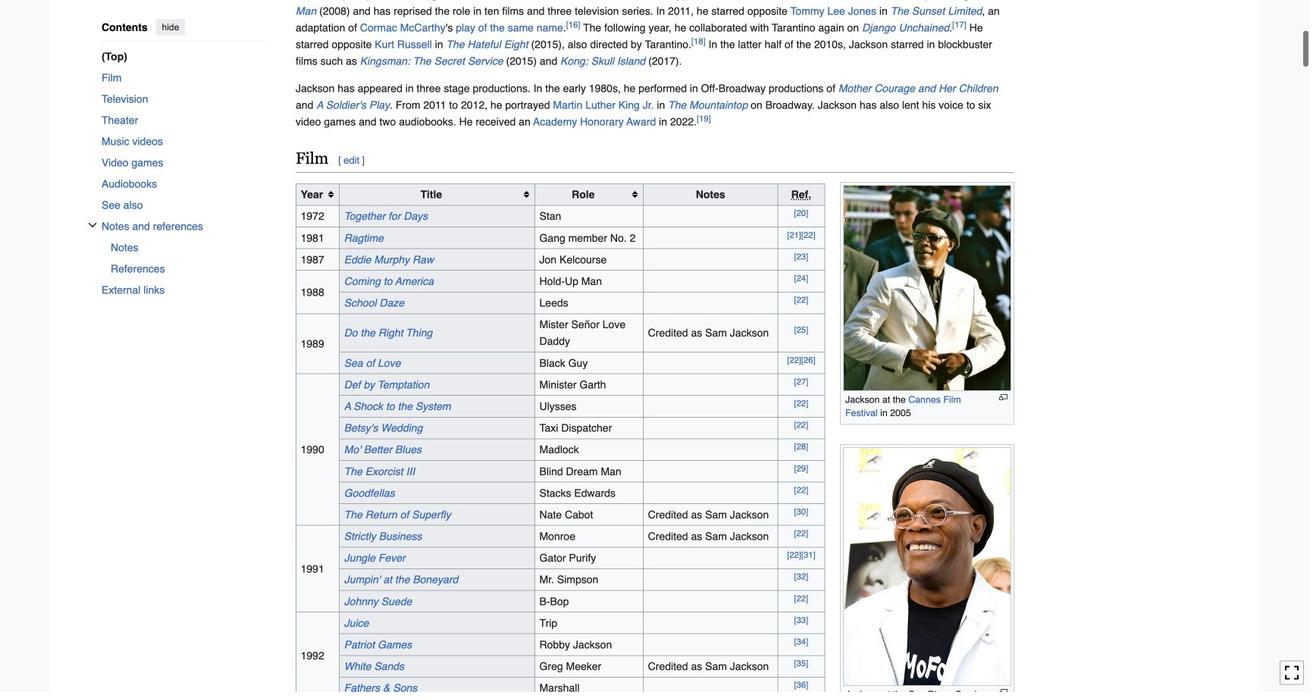 Task type: vqa. For each thing, say whether or not it's contained in the screenshot.
Jackson buttoning his white suit at the Cannes Film Festival in 2005 image
yes



Task type: describe. For each thing, give the bounding box(es) containing it.
jackson buttoning his white suit at the cannes film festival in 2005 image
[[844, 185, 1012, 391]]

x small image
[[88, 221, 97, 230]]



Task type: locate. For each thing, give the bounding box(es) containing it.
fullscreen image
[[1285, 666, 1300, 681]]

jackson at the san diego comic con in 2008 image
[[844, 447, 1012, 686]]



